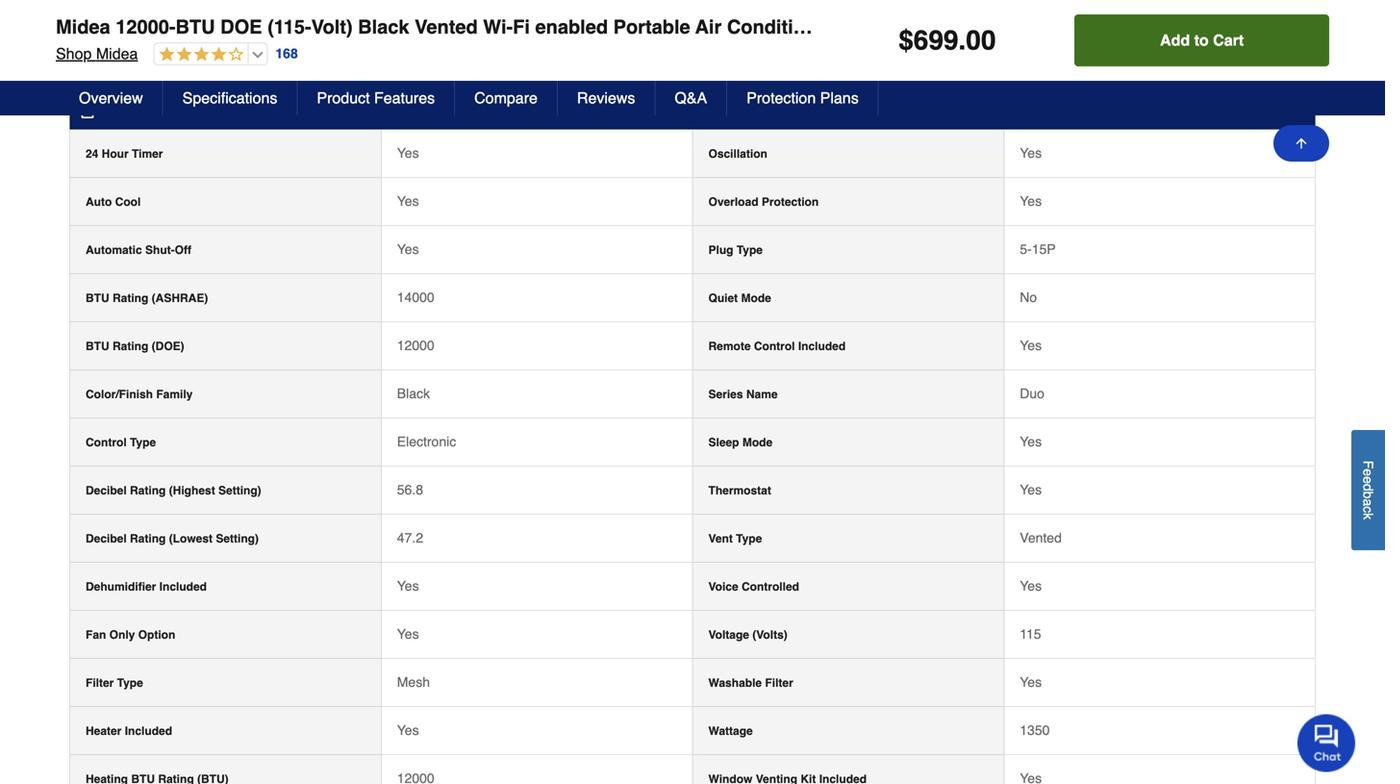 Task type: vqa. For each thing, say whether or not it's contained in the screenshot.


Task type: describe. For each thing, give the bounding box(es) containing it.
q&a button
[[656, 81, 728, 115]]

c
[[1361, 506, 1377, 513]]

duo
[[1020, 386, 1045, 401]]

overview
[[79, 89, 143, 107]]

56.8
[[397, 482, 423, 497]]

series name
[[709, 388, 778, 401]]

specifications
[[183, 89, 278, 107]]

(lowest
[[169, 532, 213, 546]]

12000
[[397, 338, 435, 353]]

automatic shut-off
[[86, 243, 192, 257]]

shut-
[[145, 243, 175, 257]]

cools
[[1065, 16, 1119, 38]]

0 vertical spatial included
[[799, 340, 846, 353]]

1 vertical spatial control
[[86, 436, 127, 449]]

plug
[[709, 243, 734, 257]]

(volts)
[[753, 628, 788, 642]]

voice
[[709, 580, 739, 594]]

filter type
[[86, 676, 143, 690]]

add to cart button
[[1075, 14, 1330, 66]]

enabled
[[536, 16, 608, 38]]

no
[[1020, 290, 1038, 305]]

cart
[[1214, 31, 1245, 49]]

air
[[696, 16, 722, 38]]

volt)
[[312, 16, 353, 38]]

mode for yes
[[743, 436, 773, 449]]

area
[[198, 20, 223, 34]]

vent
[[709, 532, 733, 546]]

plans
[[821, 89, 859, 107]]

550-
[[1124, 16, 1163, 38]]

1 horizontal spatial heater
[[885, 16, 945, 38]]

feet)
[[251, 20, 279, 34]]

fan only option
[[86, 628, 175, 642]]

add
[[1161, 31, 1191, 49]]

2 filter from the left
[[766, 676, 794, 690]]

699
[[914, 25, 959, 56]]

overload
[[709, 195, 759, 209]]

sq
[[1163, 16, 1185, 38]]

15p
[[1032, 241, 1056, 257]]

ft
[[1191, 16, 1203, 38]]

f e e d b a c k
[[1361, 461, 1377, 520]]

(highest
[[169, 484, 215, 497]]

sleep
[[709, 436, 740, 449]]

0 vertical spatial btu
[[176, 16, 215, 38]]

a
[[1361, 499, 1377, 506]]

plug type
[[709, 243, 763, 257]]

f
[[1361, 461, 1377, 469]]

cool
[[115, 195, 141, 209]]

1 e from the top
[[1361, 469, 1377, 476]]

0 horizontal spatial features
[[109, 102, 165, 117]]

control type
[[86, 436, 156, 449]]

1 vertical spatial midea
[[96, 45, 138, 63]]

5-15p
[[1020, 241, 1056, 257]]

included for yes
[[159, 580, 207, 594]]

shop midea
[[56, 45, 138, 63]]

1350
[[1020, 723, 1050, 738]]

1 horizontal spatial remote
[[989, 16, 1060, 38]]

q&a
[[675, 89, 708, 107]]

protection plans button
[[728, 81, 879, 115]]

vent type
[[709, 532, 763, 546]]

oscillation
[[709, 147, 768, 161]]

dehumidifier included
[[86, 580, 207, 594]]

decibel for 56.8
[[86, 484, 127, 497]]

notes image
[[80, 103, 95, 119]]

and
[[950, 16, 984, 38]]

features inside product features button
[[374, 89, 435, 107]]

auto
[[86, 195, 112, 209]]

thermostat
[[709, 484, 772, 497]]

mesh
[[397, 675, 430, 690]]

1 vertical spatial protection
[[762, 195, 819, 209]]

btu rating (ashrae)
[[86, 292, 208, 305]]

1 horizontal spatial control
[[754, 340, 795, 353]]

(doe)
[[152, 340, 184, 353]]

type for filter type
[[117, 676, 143, 690]]

protection plans
[[747, 89, 859, 107]]

with
[[841, 16, 879, 38]]

(sq.
[[226, 20, 248, 34]]

47.2
[[397, 530, 423, 546]]

name
[[747, 388, 778, 401]]

btu for 12000
[[86, 340, 109, 353]]

decibel for 47.2
[[86, 532, 127, 546]]

fi
[[513, 16, 530, 38]]

hour
[[102, 147, 129, 161]]

only
[[109, 628, 135, 642]]

0 horizontal spatial heater
[[86, 725, 122, 738]]

$ 699 . 00
[[899, 25, 997, 56]]

product features button
[[298, 81, 455, 115]]



Task type: locate. For each thing, give the bounding box(es) containing it.
2 vertical spatial included
[[125, 725, 172, 738]]

mode for no
[[742, 292, 772, 305]]

0 vertical spatial remote
[[989, 16, 1060, 38]]

setting) right (lowest
[[216, 532, 259, 546]]

0 vertical spatial setting)
[[218, 484, 261, 497]]

heater down filter type
[[86, 725, 122, 738]]

rating for 12000
[[113, 340, 149, 353]]

2 e from the top
[[1361, 476, 1377, 484]]

type for plug type
[[737, 243, 763, 257]]

0 horizontal spatial filter
[[86, 676, 114, 690]]

rating
[[113, 292, 149, 305], [113, 340, 149, 353], [130, 484, 166, 497], [130, 532, 166, 546]]

black down 12000
[[397, 386, 430, 401]]

remote control included
[[709, 340, 846, 353]]

product features
[[317, 89, 435, 107]]

(115-
[[268, 16, 312, 38]]

protection right overload
[[762, 195, 819, 209]]

included for 1350
[[125, 725, 172, 738]]

e up b
[[1361, 476, 1377, 484]]

1 filter from the left
[[86, 676, 114, 690]]

series
[[709, 388, 744, 401]]

decibel rating (highest setting)
[[86, 484, 261, 497]]

midea down the maximum
[[96, 45, 138, 63]]

rating for 47.2
[[130, 532, 166, 546]]

btu
[[176, 16, 215, 38], [86, 292, 109, 305], [86, 340, 109, 353]]

type right "vent" at the right of page
[[736, 532, 763, 546]]

sleep mode
[[709, 436, 773, 449]]

1 decibel from the top
[[86, 484, 127, 497]]

d
[[1361, 484, 1377, 491]]

doe
[[221, 16, 262, 38]]

wattage
[[709, 725, 753, 738]]

heater left "."
[[885, 16, 945, 38]]

0 vertical spatial decibel
[[86, 484, 127, 497]]

midea
[[56, 16, 110, 38], [96, 45, 138, 63]]

4 stars image
[[154, 46, 244, 64]]

filter right washable
[[766, 676, 794, 690]]

1 vertical spatial btu
[[86, 292, 109, 305]]

type for control type
[[130, 436, 156, 449]]

decibel up the dehumidifier
[[86, 532, 127, 546]]

1 vertical spatial remote
[[709, 340, 751, 353]]

quiet
[[709, 292, 738, 305]]

reviews button
[[558, 81, 656, 115]]

0 vertical spatial heater
[[885, 16, 945, 38]]

168
[[276, 46, 298, 61]]

to
[[1195, 31, 1210, 49]]

add to cart
[[1161, 31, 1245, 49]]

0 vertical spatial black
[[358, 16, 410, 38]]

overview button
[[60, 81, 163, 115]]

type right "plug"
[[737, 243, 763, 257]]

0 vertical spatial control
[[754, 340, 795, 353]]

type down fan only option
[[117, 676, 143, 690]]

rating left (highest
[[130, 484, 166, 497]]

voice controlled
[[709, 580, 800, 594]]

heater included
[[86, 725, 172, 738]]

specifications button
[[163, 81, 298, 115]]

2 decibel from the top
[[86, 532, 127, 546]]

midea 12000-btu doe (115-volt) black vented wi-fi enabled portable air conditioner with heater and remote cools 550-sq ft
[[56, 16, 1203, 38]]

overload protection
[[709, 195, 819, 209]]

rating for 14000
[[113, 292, 149, 305]]

mode
[[742, 292, 772, 305], [743, 436, 773, 449]]

protection inside button
[[747, 89, 816, 107]]

fan
[[86, 628, 106, 642]]

0 horizontal spatial control
[[86, 436, 127, 449]]

f e e d b a c k button
[[1352, 430, 1386, 550]]

arrow up image
[[1295, 136, 1310, 151]]

compare
[[475, 89, 538, 107]]

btu for 14000
[[86, 292, 109, 305]]

control down color/finish
[[86, 436, 127, 449]]

e up d
[[1361, 469, 1377, 476]]

decibel
[[86, 484, 127, 497], [86, 532, 127, 546]]

vented
[[415, 16, 478, 38], [1020, 530, 1062, 546]]

btu up 4 stars image
[[176, 16, 215, 38]]

1 horizontal spatial features
[[374, 89, 435, 107]]

black
[[358, 16, 410, 38], [397, 386, 430, 401]]

0 vertical spatial protection
[[747, 89, 816, 107]]

voltage (volts)
[[709, 628, 788, 642]]

portable
[[614, 16, 691, 38]]

115
[[1020, 626, 1042, 642]]

0 vertical spatial mode
[[742, 292, 772, 305]]

5-
[[1020, 241, 1032, 257]]

2 vertical spatial btu
[[86, 340, 109, 353]]

b
[[1361, 491, 1377, 499]]

auto cool
[[86, 195, 141, 209]]

chat invite button image
[[1298, 714, 1357, 772]]

1 vertical spatial included
[[159, 580, 207, 594]]

1 vertical spatial mode
[[743, 436, 773, 449]]

control up name in the right of the page
[[754, 340, 795, 353]]

rating left (doe)
[[113, 340, 149, 353]]

rating for 56.8
[[130, 484, 166, 497]]

rating up btu rating (doe)
[[113, 292, 149, 305]]

1 vertical spatial black
[[397, 386, 430, 401]]

24
[[86, 147, 99, 161]]

features right product
[[374, 89, 435, 107]]

e
[[1361, 469, 1377, 476], [1361, 476, 1377, 484]]

control
[[754, 340, 795, 353], [86, 436, 127, 449]]

controlled
[[742, 580, 800, 594]]

maximum
[[86, 20, 139, 34]]

color/finish
[[86, 388, 153, 401]]

automatic
[[86, 243, 142, 257]]

compare button
[[455, 81, 558, 115]]

1 horizontal spatial vented
[[1020, 530, 1062, 546]]

coverage
[[142, 20, 195, 34]]

features up timer
[[109, 102, 165, 117]]

rating left (lowest
[[130, 532, 166, 546]]

00
[[967, 25, 997, 56]]

1 vertical spatial setting)
[[216, 532, 259, 546]]

voltage
[[709, 628, 750, 642]]

black right volt)
[[358, 16, 410, 38]]

type for vent type
[[736, 532, 763, 546]]

1 horizontal spatial filter
[[766, 676, 794, 690]]

14000
[[397, 290, 435, 305]]

24 hour timer
[[86, 147, 163, 161]]

setting) for 56.8
[[218, 484, 261, 497]]

0 vertical spatial midea
[[56, 16, 110, 38]]

decibel rating (lowest setting)
[[86, 532, 259, 546]]

(ashrae)
[[152, 292, 208, 305]]

yes
[[397, 145, 419, 161], [1020, 145, 1042, 161], [397, 193, 419, 209], [1020, 193, 1042, 209], [397, 241, 419, 257], [1020, 338, 1042, 353], [1020, 434, 1042, 449], [1020, 482, 1042, 497], [397, 578, 419, 594], [1020, 578, 1042, 594], [397, 626, 419, 642], [1020, 675, 1042, 690], [397, 723, 419, 738]]

type down color/finish family
[[130, 436, 156, 449]]

.
[[959, 25, 967, 56]]

option
[[138, 628, 175, 642]]

1 vertical spatial vented
[[1020, 530, 1062, 546]]

0 vertical spatial vented
[[415, 16, 478, 38]]

electronic
[[397, 434, 456, 449]]

type
[[737, 243, 763, 257], [130, 436, 156, 449], [736, 532, 763, 546], [117, 676, 143, 690]]

filter down fan
[[86, 676, 114, 690]]

filter
[[86, 676, 114, 690], [766, 676, 794, 690]]

setting) for 47.2
[[216, 532, 259, 546]]

mode right sleep
[[743, 436, 773, 449]]

1 vertical spatial heater
[[86, 725, 122, 738]]

remote up series
[[709, 340, 751, 353]]

conditioner
[[727, 16, 835, 38]]

remote right and
[[989, 16, 1060, 38]]

0 horizontal spatial remote
[[709, 340, 751, 353]]

btu down automatic
[[86, 292, 109, 305]]

maximum coverage area (sq. feet)
[[86, 20, 279, 34]]

1 vertical spatial decibel
[[86, 532, 127, 546]]

timer
[[132, 147, 163, 161]]

setting) right (highest
[[218, 484, 261, 497]]

12000-
[[116, 16, 176, 38]]

protection left plans at top
[[747, 89, 816, 107]]

$
[[899, 25, 914, 56]]

k
[[1361, 513, 1377, 520]]

product
[[317, 89, 370, 107]]

color/finish family
[[86, 388, 193, 401]]

btu up color/finish
[[86, 340, 109, 353]]

mode right quiet
[[742, 292, 772, 305]]

0 horizontal spatial vented
[[415, 16, 478, 38]]

reviews
[[577, 89, 636, 107]]

decibel down control type
[[86, 484, 127, 497]]

midea up shop
[[56, 16, 110, 38]]



